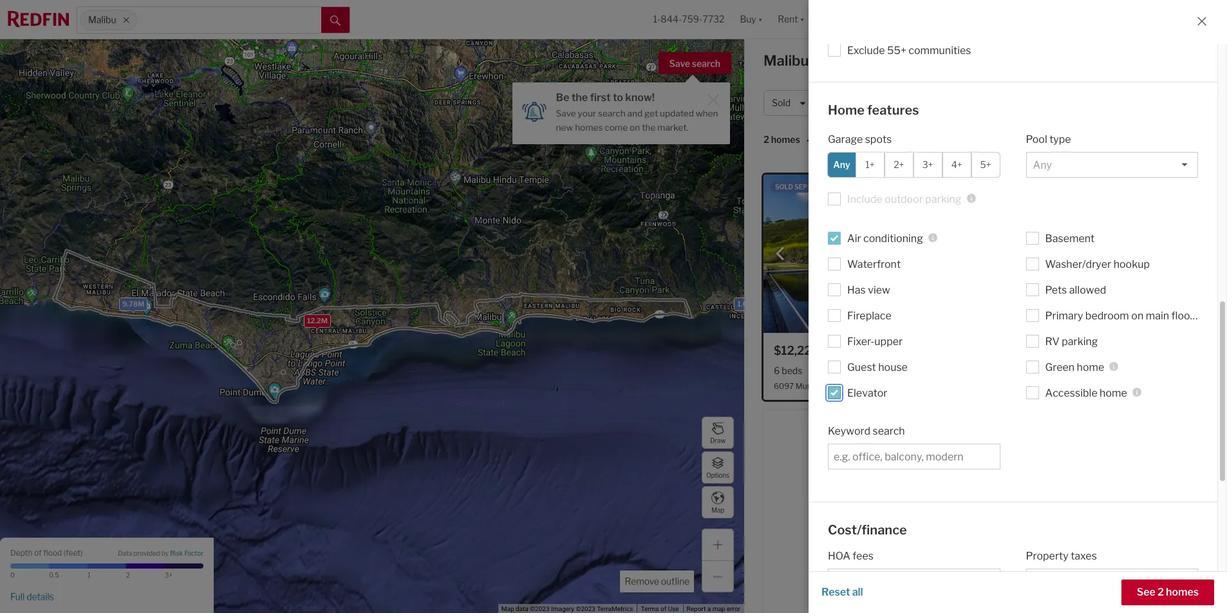 Task type: locate. For each thing, give the bounding box(es) containing it.
1 vertical spatial map
[[502, 606, 514, 613]]

homes inside button
[[1167, 586, 1200, 598]]

1 vertical spatial the
[[642, 122, 656, 133]]

©2023 right imagery
[[576, 606, 596, 613]]

0 horizontal spatial sold
[[772, 98, 791, 108]]

search inside button
[[692, 58, 721, 69]]

to
[[613, 91, 624, 104]]

has
[[848, 284, 866, 296]]

price up the house
[[885, 347, 904, 357]]

house, condo, multi-family, land button
[[881, 90, 1029, 116]]

6 up murphy
[[810, 365, 816, 376]]

1 horizontal spatial map
[[712, 506, 725, 514]]

home for green home
[[1078, 361, 1105, 373]]

on left main
[[1132, 310, 1144, 322]]

sold for $12,223,000
[[867, 347, 883, 357]]

save
[[670, 58, 691, 69], [556, 108, 576, 119]]

0 vertical spatial search
[[692, 58, 721, 69]]

2 ft from the left
[[1121, 365, 1128, 376]]

90265 down the house
[[884, 382, 909, 391]]

0 horizontal spatial 3+
[[165, 571, 173, 579]]

1 vertical spatial homes
[[772, 134, 801, 145]]

0 horizontal spatial ©2023
[[530, 606, 550, 613]]

last inside $9,775,000 last sold price
[[1072, 347, 1088, 357]]

terrametrics
[[597, 606, 634, 613]]

2+ radio
[[885, 152, 914, 177]]

2 horizontal spatial search
[[873, 425, 906, 437]]

price up the 11,001 sq ft
[[1107, 347, 1126, 357]]

home for accessible home
[[1100, 387, 1128, 399]]

0 horizontal spatial of
[[34, 548, 42, 558]]

remove
[[625, 576, 660, 587]]

sold for $9,775,000
[[1089, 347, 1105, 357]]

ft left 17.00
[[894, 365, 900, 376]]

1 vertical spatial search
[[598, 108, 626, 119]]

sq for $9,775,000
[[1109, 365, 1119, 376]]

see 2 homes
[[1137, 586, 1200, 598]]

0 vertical spatial of
[[34, 548, 42, 558]]

exclude
[[848, 44, 886, 57]]

save inside button
[[670, 58, 691, 69]]

ft for $12,223,000
[[894, 365, 900, 376]]

0 horizontal spatial on
[[630, 122, 640, 133]]

save down 844-
[[670, 58, 691, 69]]

$9,775,000 last sold price
[[1002, 344, 1126, 358]]

air conditioning
[[848, 232, 924, 244]]

sold
[[772, 98, 791, 108], [867, 347, 883, 357], [1089, 347, 1105, 357]]

2 inside see 2 homes button
[[1158, 586, 1165, 598]]

1 horizontal spatial parking
[[1062, 335, 1099, 348]]

ca down the 11,001 sq ft
[[1123, 382, 1134, 391]]

4+ radio
[[943, 152, 972, 177]]

home down the 11,001 sq ft
[[1100, 387, 1128, 399]]

0 vertical spatial homes
[[575, 122, 603, 133]]

6 for 6 baths
[[810, 365, 816, 376]]

pets
[[1046, 284, 1068, 296]]

0 horizontal spatial beds
[[782, 365, 803, 376]]

hoa
[[828, 550, 851, 562]]

photo of 6097 murphy way, malibu, ca 90265 image
[[764, 175, 979, 333]]

property taxes
[[1027, 550, 1098, 562]]

of left the use
[[661, 606, 667, 613]]

1 sq from the left
[[882, 365, 892, 376]]

2 vertical spatial 2
[[1158, 586, 1165, 598]]

(
[[64, 548, 66, 558]]

list box down taxes
[[1027, 569, 1199, 595]]

photo of 32453 pacific coast hwy, malibu, ca 90265 image
[[991, 175, 1207, 333]]

1 horizontal spatial ©2023
[[576, 606, 596, 613]]

malibu, down the 11,001 sq ft
[[1096, 382, 1122, 391]]

6 for 6 beds
[[774, 365, 780, 376]]

0 horizontal spatial last
[[850, 347, 866, 357]]

homes right see
[[1167, 586, 1200, 598]]

sold up 2 homes • sort : recommended
[[772, 98, 791, 108]]

1 horizontal spatial last
[[1072, 347, 1088, 357]]

©2023 right data
[[530, 606, 550, 613]]

2 horizontal spatial sold
[[1089, 347, 1105, 357]]

the
[[572, 91, 588, 104], [642, 122, 656, 133]]

7
[[1002, 365, 1007, 376]]

parking down 4+
[[926, 193, 962, 205]]

coast
[[1054, 382, 1076, 391]]

rv parking
[[1046, 335, 1099, 348]]

0 horizontal spatial 90265
[[884, 382, 909, 391]]

the right be
[[572, 91, 588, 104]]

map left data
[[502, 606, 514, 613]]

search up e.g. office, balcony, modern text field
[[873, 425, 906, 437]]

3+ inside 3+ radio
[[923, 159, 934, 170]]

0 vertical spatial parking
[[926, 193, 962, 205]]

0 vertical spatial 3+
[[923, 159, 934, 170]]

3+ down by
[[165, 571, 173, 579]]

map down options
[[712, 506, 725, 514]]

malibu, down 10,000
[[844, 382, 870, 391]]

2 horizontal spatial homes
[[1167, 586, 1200, 598]]

2 beds from the left
[[1009, 365, 1030, 376]]

1 vertical spatial 2
[[126, 571, 130, 579]]

sq right "11,001"
[[1109, 365, 1119, 376]]

ft for $9,775,000
[[1121, 365, 1128, 376]]

malibu, up sold button
[[764, 52, 813, 69]]

family,
[[978, 98, 1006, 108]]

homes inside save your search and get updated when new homes come on the market.
[[575, 122, 603, 133]]

fixer-
[[848, 335, 875, 348]]

sold inside $12,223,000 last sold price
[[867, 347, 883, 357]]

ca left homes
[[816, 52, 836, 69]]

last for $12,223,000
[[850, 347, 866, 357]]

11,001
[[1080, 365, 1107, 376]]

search up come
[[598, 108, 626, 119]]

baths up coast
[[1049, 365, 1073, 376]]

$12,223,000 last sold price
[[774, 344, 904, 358]]

2 horizontal spatial price
[[1107, 347, 1126, 357]]

the inside save your search and get updated when new homes come on the market.
[[642, 122, 656, 133]]

10,000 sq ft
[[849, 365, 900, 376]]

1 last from the left
[[850, 347, 866, 357]]

1 horizontal spatial price
[[885, 347, 904, 357]]

2023
[[820, 183, 837, 191]]

for
[[890, 52, 910, 69]]

all
[[853, 586, 864, 598]]

search down 7732
[[692, 58, 721, 69]]

1 6 from the left
[[774, 365, 780, 376]]

2 sq from the left
[[1109, 365, 1119, 376]]

0 horizontal spatial 6
[[774, 365, 780, 376]]

first
[[590, 91, 611, 104]]

1 horizontal spatial 3+
[[923, 159, 934, 170]]

1 beds from the left
[[782, 365, 803, 376]]

option group
[[828, 152, 1001, 177]]

90265 right accessible home
[[1136, 382, 1161, 391]]

beds up 6097
[[782, 365, 803, 376]]

feet
[[66, 548, 81, 558]]

2 6 from the left
[[810, 365, 816, 376]]

2+
[[894, 159, 905, 170]]

home features
[[828, 102, 920, 118]]

home
[[1078, 361, 1105, 373], [1100, 387, 1128, 399]]

0 vertical spatial the
[[572, 91, 588, 104]]

sq
[[882, 365, 892, 376], [1109, 365, 1119, 376]]

on
[[630, 122, 640, 133], [1132, 310, 1144, 322]]

90265
[[884, 382, 909, 391], [1136, 382, 1161, 391]]

home up hwy,
[[1078, 361, 1105, 373]]

1 horizontal spatial save
[[670, 58, 691, 69]]

1 vertical spatial on
[[1132, 310, 1144, 322]]

55+
[[888, 44, 907, 57]]

2 horizontal spatial malibu,
[[1096, 382, 1122, 391]]

keyword search
[[828, 425, 906, 437]]

has view
[[848, 284, 891, 296]]

garage spots
[[828, 133, 892, 145]]

property
[[1027, 550, 1069, 562]]

updated
[[660, 108, 694, 119]]

1 vertical spatial save
[[556, 108, 576, 119]]

0 horizontal spatial map
[[502, 606, 514, 613]]

price button
[[821, 90, 875, 116]]

draw button
[[702, 417, 734, 449]]

sold up "guest house" on the right bottom of page
[[867, 347, 883, 357]]

1 horizontal spatial 2
[[764, 134, 770, 145]]

fixer-upper
[[848, 335, 903, 348]]

1 horizontal spatial search
[[692, 58, 721, 69]]

1 baths from the left
[[818, 365, 842, 376]]

come
[[605, 122, 628, 133]]

list box down type
[[1027, 152, 1199, 177]]

Any radio
[[828, 152, 857, 177]]

9.78m
[[122, 299, 145, 308]]

0 horizontal spatial save
[[556, 108, 576, 119]]

1 vertical spatial of
[[661, 606, 667, 613]]

2 vertical spatial search
[[873, 425, 906, 437]]

0 vertical spatial map
[[712, 506, 725, 514]]

1 90265 from the left
[[884, 382, 909, 391]]

beds right the 7
[[1009, 365, 1030, 376]]

0 vertical spatial home
[[1078, 361, 1105, 373]]

2 last from the left
[[1072, 347, 1088, 357]]

price for $9,775,000
[[1107, 347, 1126, 357]]

save search
[[670, 58, 721, 69]]

search for save search
[[692, 58, 721, 69]]

land
[[1008, 98, 1029, 108]]

conditioning
[[864, 232, 924, 244]]

12.2m
[[307, 316, 328, 325]]

0 horizontal spatial sq
[[882, 365, 892, 376]]

basement
[[1046, 232, 1095, 244]]

report a map error
[[687, 606, 741, 613]]

features
[[868, 102, 920, 118]]

1 horizontal spatial beds
[[1009, 365, 1030, 376]]

baths for $12,223,000
[[818, 365, 842, 376]]

sold up "11,001"
[[1089, 347, 1105, 357]]

see
[[1137, 586, 1156, 598]]

be the first to know! dialog
[[513, 75, 730, 144]]

6 baths
[[810, 365, 842, 376]]

map for map data ©2023  imagery ©2023 terrametrics
[[502, 606, 514, 613]]

homes
[[575, 122, 603, 133], [772, 134, 801, 145], [1167, 586, 1200, 598]]

be
[[556, 91, 570, 104]]

last up "green home"
[[1072, 347, 1088, 357]]

search inside save your search and get updated when new homes come on the market.
[[598, 108, 626, 119]]

error
[[727, 606, 741, 613]]

last inside $12,223,000 last sold price
[[850, 347, 866, 357]]

1 horizontal spatial sold
[[867, 347, 883, 357]]

price up garage
[[829, 98, 851, 108]]

sq right 10,000
[[882, 365, 892, 376]]

1-
[[654, 14, 661, 25]]

0 horizontal spatial search
[[598, 108, 626, 119]]

list box
[[1027, 152, 1199, 177], [828, 569, 1001, 595], [1027, 569, 1199, 595]]

0 vertical spatial on
[[630, 122, 640, 133]]

price inside $9,775,000 last sold price
[[1107, 347, 1126, 357]]

2 ©2023 from the left
[[576, 606, 596, 613]]

of left flood
[[34, 548, 42, 558]]

1 horizontal spatial of
[[661, 606, 667, 613]]

6 beds
[[774, 365, 803, 376]]

beds
[[782, 365, 803, 376], [1009, 365, 1030, 376]]

2 inside 2 homes • sort : recommended
[[764, 134, 770, 145]]

1 vertical spatial home
[[1100, 387, 1128, 399]]

view
[[869, 284, 891, 296]]

1 horizontal spatial sq
[[1109, 365, 1119, 376]]

1 horizontal spatial the
[[642, 122, 656, 133]]

homes left •
[[772, 134, 801, 145]]

price inside button
[[829, 98, 851, 108]]

map data ©2023  imagery ©2023 terrametrics
[[502, 606, 634, 613]]

2 left •
[[764, 134, 770, 145]]

0 horizontal spatial ft
[[894, 365, 900, 376]]

of for depth
[[34, 548, 42, 558]]

a
[[708, 606, 711, 613]]

on down and
[[630, 122, 640, 133]]

cost/finance
[[828, 522, 908, 538]]

house
[[879, 361, 908, 373]]

map
[[713, 606, 726, 613]]

2 baths from the left
[[1049, 365, 1073, 376]]

baths up way,
[[818, 365, 842, 376]]

map button
[[702, 486, 734, 519]]

parking up "green home"
[[1062, 335, 1099, 348]]

1 horizontal spatial 6
[[810, 365, 816, 376]]

2 down the data
[[126, 571, 130, 579]]

allowed
[[1070, 284, 1107, 296]]

2 right see
[[1158, 586, 1165, 598]]

2 vertical spatial homes
[[1167, 586, 1200, 598]]

save up new
[[556, 108, 576, 119]]

13,
[[809, 183, 818, 191]]

1 horizontal spatial baths
[[1049, 365, 1073, 376]]

1 horizontal spatial ft
[[1121, 365, 1128, 376]]

2 90265 from the left
[[1136, 382, 1161, 391]]

last up guest
[[850, 347, 866, 357]]

6 up 6097
[[774, 365, 780, 376]]

ft right "11,001"
[[1121, 365, 1128, 376]]

map inside button
[[712, 506, 725, 514]]

homes down your
[[575, 122, 603, 133]]

1 horizontal spatial 90265
[[1136, 382, 1161, 391]]

1 ©2023 from the left
[[530, 606, 550, 613]]

1 horizontal spatial homes
[[772, 134, 801, 145]]

sold
[[776, 183, 794, 191]]

main
[[1147, 310, 1170, 322]]

3+ right 2+ option
[[923, 159, 934, 170]]

32453 pacific coast hwy, malibu, ca 90265
[[1002, 382, 1161, 391]]

the down "get"
[[642, 122, 656, 133]]

reset
[[822, 586, 851, 598]]

ca down 10,000 sq ft
[[872, 382, 883, 391]]

sold inside $9,775,000 last sold price
[[1089, 347, 1105, 357]]

price inside $12,223,000 last sold price
[[885, 347, 904, 357]]

10 baths
[[1037, 365, 1073, 376]]

1.09m
[[738, 299, 759, 308]]

malibu
[[88, 14, 116, 25]]

$12,223,000
[[774, 344, 847, 358]]

2 horizontal spatial 2
[[1158, 586, 1165, 598]]

1 ft from the left
[[894, 365, 900, 376]]

0 horizontal spatial 2
[[126, 571, 130, 579]]

1 vertical spatial parking
[[1062, 335, 1099, 348]]

recommended button
[[837, 134, 915, 146]]

3+ radio
[[914, 152, 943, 177]]

fees
[[853, 550, 874, 562]]

report a map error link
[[687, 606, 741, 613]]

0
[[10, 571, 15, 579]]

0 vertical spatial 2
[[764, 134, 770, 145]]

1 horizontal spatial on
[[1132, 310, 1144, 322]]

0 horizontal spatial baths
[[818, 365, 842, 376]]

0 horizontal spatial price
[[829, 98, 851, 108]]

0 horizontal spatial homes
[[575, 122, 603, 133]]

0 vertical spatial save
[[670, 58, 691, 69]]

save inside save your search and get updated when new homes come on the market.
[[556, 108, 576, 119]]



Task type: describe. For each thing, give the bounding box(es) containing it.
keyword
[[828, 425, 871, 437]]

price for $12,223,000
[[885, 347, 904, 357]]

sold sep 13, 2023
[[776, 183, 837, 191]]

map for map
[[712, 506, 725, 514]]

0 horizontal spatial the
[[572, 91, 588, 104]]

10
[[1037, 365, 1047, 376]]

2 horizontal spatial ca
[[1123, 382, 1134, 391]]

hookup
[[1114, 258, 1151, 270]]

green home
[[1046, 361, 1105, 373]]

report
[[687, 606, 706, 613]]

0.5
[[49, 571, 59, 579]]

your
[[578, 108, 597, 119]]

baths for $9,775,000
[[1049, 365, 1073, 376]]

option group containing any
[[828, 152, 1001, 177]]

0 horizontal spatial malibu,
[[764, 52, 813, 69]]

11,001 sq ft
[[1080, 365, 1128, 376]]

last for $9,775,000
[[1072, 347, 1088, 357]]

17.00
[[908, 365, 931, 376]]

search for keyword search
[[873, 425, 906, 437]]

terms of use link
[[641, 606, 679, 613]]

of for terms
[[661, 606, 667, 613]]

when
[[696, 108, 719, 119]]

risk
[[170, 550, 183, 557]]

taxes
[[1071, 550, 1098, 562]]

accessible
[[1046, 387, 1098, 399]]

1 horizontal spatial malibu,
[[844, 382, 870, 391]]

market.
[[658, 122, 689, 133]]

(lot)
[[958, 365, 975, 376]]

malibu, ca homes for sale
[[764, 52, 942, 69]]

homes inside 2 homes • sort : recommended
[[772, 134, 801, 145]]

2 for 2
[[126, 571, 130, 579]]

7732
[[703, 14, 725, 25]]

green
[[1046, 361, 1075, 373]]

washer/dryer hookup
[[1046, 258, 1151, 270]]

844-
[[661, 14, 682, 25]]

be the first to know!
[[556, 91, 655, 104]]

data
[[118, 550, 132, 557]]

include outdoor parking
[[848, 193, 962, 205]]

draw
[[711, 436, 726, 444]]

outdoor
[[885, 193, 924, 205]]

1 vertical spatial 3+
[[165, 571, 173, 579]]

remove malibu image
[[122, 16, 130, 24]]

house,
[[889, 98, 919, 108]]

get
[[645, 108, 659, 119]]

e.g. office, balcony, modern text field
[[834, 451, 995, 463]]

0 horizontal spatial ca
[[816, 52, 836, 69]]

sale
[[913, 52, 942, 69]]

1-844-759-7732
[[654, 14, 725, 25]]

reset all
[[822, 586, 864, 598]]

previous button image
[[774, 248, 787, 260]]

full
[[10, 591, 25, 602]]

bedroom
[[1086, 310, 1130, 322]]

sold button
[[764, 90, 815, 116]]

hoa fees
[[828, 550, 874, 562]]

remove outline button
[[621, 571, 694, 593]]

on inside save your search and get updated when new homes come on the market.
[[630, 122, 640, 133]]

submit search image
[[330, 15, 341, 26]]

beds for $9,775,000
[[1009, 365, 1030, 376]]

sep
[[795, 183, 808, 191]]

:
[[835, 134, 837, 145]]

7 beds
[[1002, 365, 1030, 376]]

homes
[[839, 52, 887, 69]]

risk factor link
[[170, 550, 204, 559]]

fireplace
[[848, 310, 892, 322]]

list box for home features
[[1027, 152, 1199, 177]]

way,
[[826, 382, 843, 391]]

list box down fees
[[828, 569, 1001, 595]]

1 horizontal spatial ca
[[872, 382, 883, 391]]

upper
[[875, 335, 903, 348]]

10,000
[[849, 365, 880, 376]]

sold inside button
[[772, 98, 791, 108]]

2 for 2 homes • sort : recommended
[[764, 134, 770, 145]]

type
[[1050, 133, 1072, 145]]

by
[[161, 550, 169, 557]]

home
[[828, 102, 865, 118]]

759-
[[682, 14, 703, 25]]

full details button
[[10, 591, 54, 603]]

)
[[81, 548, 83, 558]]

imagery
[[551, 606, 575, 613]]

details
[[27, 591, 54, 602]]

pets allowed
[[1046, 284, 1107, 296]]

guest house
[[848, 361, 908, 373]]

5+ radio
[[972, 152, 1001, 177]]

hwy,
[[1077, 382, 1094, 391]]

depth of flood ( feet )
[[10, 548, 83, 558]]

save for save your search and get updated when new homes come on the market.
[[556, 108, 576, 119]]

0 horizontal spatial parking
[[926, 193, 962, 205]]

$9,775,000
[[1002, 344, 1069, 358]]

terms of use
[[641, 606, 679, 613]]

options
[[707, 471, 730, 479]]

pool
[[1027, 133, 1048, 145]]

map region
[[0, 36, 894, 613]]

beds for $12,223,000
[[782, 365, 803, 376]]

guest
[[848, 361, 877, 373]]

6097 murphy way, malibu, ca 90265
[[774, 382, 909, 391]]

sq for $12,223,000
[[882, 365, 892, 376]]

17.00 acres (lot)
[[908, 365, 975, 376]]

5+
[[981, 159, 992, 170]]

remove outline
[[625, 576, 690, 587]]

condo,
[[920, 98, 950, 108]]

save for save search
[[670, 58, 691, 69]]

factor
[[184, 550, 204, 557]]

google image
[[3, 597, 46, 613]]

full details
[[10, 591, 54, 602]]

1+ radio
[[856, 152, 885, 177]]

list box for cost/finance
[[1027, 569, 1199, 595]]

4+
[[952, 159, 963, 170]]

outline
[[661, 576, 690, 587]]



Task type: vqa. For each thing, say whether or not it's contained in the screenshot.


